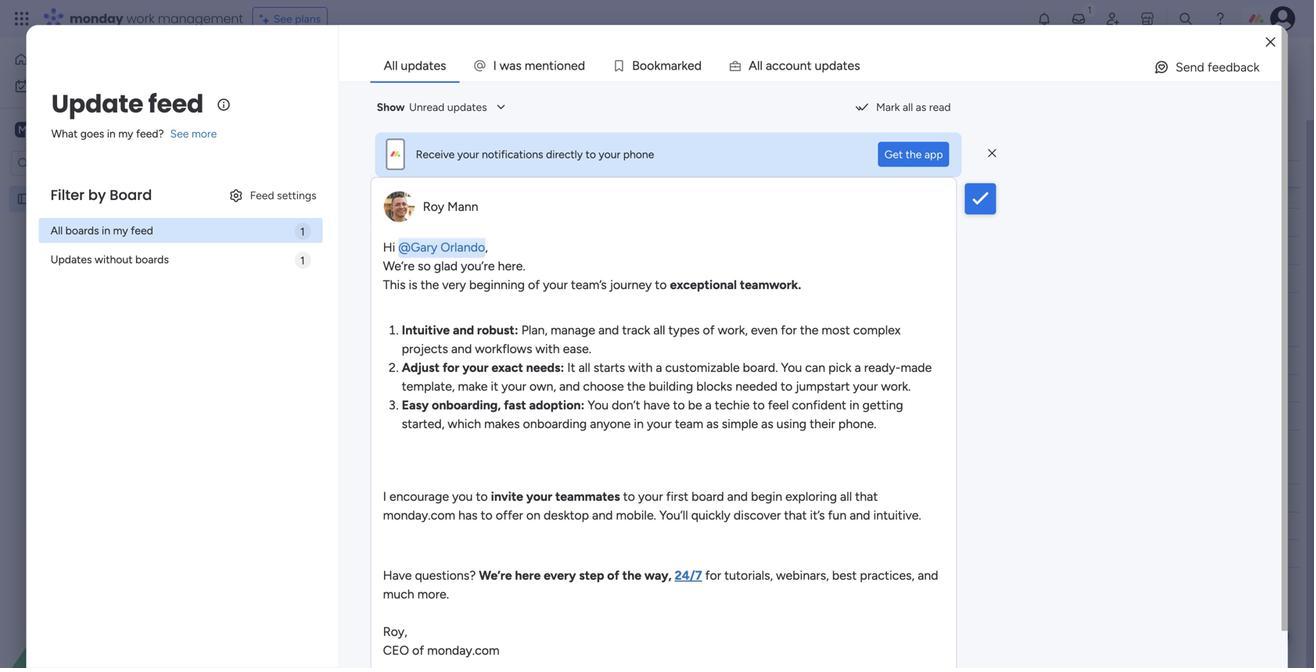 Task type: locate. For each thing, give the bounding box(es) containing it.
1 vertical spatial that
[[784, 508, 807, 523]]

what goes in my feed? see more
[[51, 127, 217, 140]]

all up "fun"
[[840, 490, 852, 505]]

1 column information image from the top
[[767, 168, 779, 180]]

filter inside popup button
[[501, 97, 526, 111]]

i for i encourage you to invite your teammates
[[383, 490, 386, 505]]

m
[[18, 123, 27, 137]]

monday.com inside roy, ceo of monday.com
[[427, 644, 500, 659]]

monday.com down the encourage
[[383, 508, 455, 523]]

you inside you don't have to be a techie to feel confident in getting started, which makes onboarding anyone in your team as simple as using their phone.
[[588, 398, 609, 413]]

more
[[192, 127, 217, 140]]

be
[[688, 398, 702, 413]]

2 vertical spatial due date field
[[707, 490, 760, 507]]

status down track at left
[[611, 354, 642, 368]]

and inside for tutorials, webinars, best practices, and much more.
[[918, 569, 938, 584]]

b
[[632, 58, 640, 73]]

1 right /
[[1240, 56, 1245, 69]]

all right track at left
[[653, 323, 665, 338]]

of right ceo
[[412, 644, 424, 659]]

filter for filter by board
[[51, 185, 85, 205]]

updates up person popup button at the top of the page
[[401, 58, 446, 73]]

my
[[118, 127, 133, 140], [113, 224, 128, 237]]

project management up v2 search icon on the top of page
[[242, 51, 433, 77]]

o right b
[[647, 58, 654, 73]]

3 owner field from the top
[[515, 490, 556, 507]]

with up needs:
[[535, 342, 560, 357]]

1 m from the left
[[525, 58, 535, 73]]

have questions? we're here every step of the way, 24/7
[[383, 569, 702, 584]]

1 horizontal spatial u
[[815, 58, 822, 73]]

to inside it all starts with a customizable board. you can pick a ready-made template, make it your own, and choose the building blocks needed to jumpstart your work.
[[781, 379, 793, 394]]

this
[[383, 278, 406, 293]]

your right receive
[[457, 148, 479, 161]]

1 horizontal spatial with
[[628, 361, 653, 375]]

0 vertical spatial column information image
[[767, 168, 779, 180]]

0 vertical spatial feed
[[148, 86, 203, 121]]

monday.com down more.
[[427, 644, 500, 659]]

2
[[320, 189, 326, 202]]

0 horizontal spatial d
[[578, 58, 585, 73]]

task 3
[[296, 217, 326, 230]]

i
[[554, 58, 557, 73]]

2 horizontal spatial as
[[916, 101, 927, 114]]

project management up the 'all boards in my feed'
[[37, 192, 139, 206]]

0 horizontal spatial i
[[383, 490, 386, 505]]

person
[[429, 97, 462, 111]]

for up make
[[443, 361, 459, 375]]

0 vertical spatial status field
[[607, 165, 646, 183]]

desktop
[[544, 508, 589, 523]]

status down phone
[[611, 167, 642, 181]]

see plans
[[274, 12, 321, 25]]

m left add view icon
[[525, 58, 535, 73]]

to inside the hi @gary orlando , we're so glad you're here. this is the very beginning of your team's journey to exceptional teamwork.
[[655, 278, 667, 293]]

owner up on
[[519, 492, 552, 505]]

date for third the 'due date' field
[[734, 492, 756, 505]]

0 horizontal spatial s
[[516, 58, 522, 73]]

1 horizontal spatial n
[[564, 58, 571, 73]]

project down see plans button
[[242, 51, 304, 77]]

0 vertical spatial 1
[[1240, 56, 1245, 69]]

l left p
[[757, 58, 760, 73]]

as inside button
[[916, 101, 927, 114]]

2 due date field from the top
[[707, 352, 760, 370]]

1 vertical spatial updates
[[447, 101, 487, 114]]

3 due date field from the top
[[707, 490, 760, 507]]

1 horizontal spatial i
[[493, 58, 497, 73]]

0 vertical spatial due
[[711, 167, 731, 181]]

l right a
[[760, 58, 763, 73]]

main inside workspace selection element
[[36, 122, 63, 137]]

techie
[[715, 398, 750, 413]]

unread
[[409, 101, 445, 114]]

2 c from the left
[[779, 58, 786, 73]]

o left p
[[786, 58, 793, 73]]

3 owner from the top
[[519, 492, 552, 505]]

column information image
[[767, 168, 779, 180], [767, 355, 779, 367]]

2 vertical spatial due
[[711, 492, 731, 505]]

e
[[535, 58, 542, 73], [571, 58, 578, 73], [688, 58, 694, 73], [848, 58, 854, 73]]

column information image
[[658, 168, 670, 180], [658, 355, 670, 367], [658, 492, 670, 505], [767, 492, 779, 505]]

all inside plan, manage and track all types of work, even for the most complex projects and workflows with ease.
[[653, 323, 665, 338]]

3 n from the left
[[800, 58, 807, 73]]

that left it's
[[784, 508, 807, 523]]

1 d from the left
[[578, 58, 585, 73]]

e right i at left top
[[571, 58, 578, 73]]

1 horizontal spatial t
[[807, 58, 812, 73]]

your down have
[[647, 417, 672, 432]]

0 vertical spatial monday.com
[[383, 508, 455, 523]]

as down feel
[[761, 417, 774, 432]]

2 vertical spatial status
[[611, 492, 642, 505]]

project management list box
[[0, 183, 199, 424]]

very
[[442, 278, 466, 293]]

,
[[485, 240, 488, 255]]

2 vertical spatial for
[[705, 569, 721, 584]]

0 horizontal spatial all
[[51, 224, 63, 237]]

boards
[[65, 224, 99, 237], [135, 253, 169, 266]]

your up make
[[462, 361, 489, 375]]

main
[[478, 56, 502, 69], [36, 122, 63, 137]]

1 horizontal spatial d
[[694, 58, 702, 73]]

mobile.
[[616, 508, 656, 523]]

2 vertical spatial owner field
[[515, 490, 556, 507]]

2 status field from the top
[[607, 352, 646, 370]]

owner down receive your notifications directly to your phone
[[519, 167, 552, 181]]

owner for first the 'due date' field
[[519, 167, 552, 181]]

3 d from the left
[[829, 58, 837, 73]]

status for new group
[[611, 492, 642, 505]]

0 vertical spatial date
[[734, 167, 756, 181]]

1 vertical spatial with
[[628, 361, 653, 375]]

1 horizontal spatial for
[[705, 569, 721, 584]]

t right p
[[843, 58, 848, 73]]

1 for updates without boards
[[300, 254, 305, 268]]

project management inside list box
[[37, 192, 139, 206]]

0 horizontal spatial as
[[707, 417, 719, 432]]

show
[[377, 101, 405, 114]]

2 horizontal spatial n
[[800, 58, 807, 73]]

all for all updates
[[384, 58, 398, 73]]

1 vertical spatial project
[[37, 192, 72, 206]]

3 status field from the top
[[607, 490, 646, 507]]

2 u from the left
[[815, 58, 822, 73]]

all inside tab list
[[384, 58, 398, 73]]

e left add view icon
[[535, 58, 542, 73]]

3 status from the top
[[611, 492, 642, 505]]

see left "more"
[[170, 127, 189, 140]]

management up the 'all boards in my feed'
[[75, 192, 139, 206]]

2 horizontal spatial t
[[843, 58, 848, 73]]

my left feed?
[[118, 127, 133, 140]]

1 vertical spatial date
[[734, 354, 756, 368]]

step
[[579, 569, 604, 584]]

1 vertical spatial boards
[[135, 253, 169, 266]]

0 horizontal spatial management
[[75, 192, 139, 206]]

board
[[692, 490, 724, 505]]

receive
[[416, 148, 455, 161]]

of inside plan, manage and track all types of work, even for the most complex projects and workflows with ease.
[[703, 323, 715, 338]]

0 horizontal spatial you
[[588, 398, 609, 413]]

1 horizontal spatial updates
[[447, 101, 487, 114]]

u right a
[[815, 58, 822, 73]]

0 vertical spatial management
[[309, 51, 433, 77]]

0 horizontal spatial that
[[784, 508, 807, 523]]

0 horizontal spatial with
[[535, 342, 560, 357]]

1 horizontal spatial m
[[660, 58, 671, 73]]

1 left 3
[[300, 225, 305, 239]]

project management
[[242, 51, 433, 77], [37, 192, 139, 206]]

teamwork.
[[740, 278, 801, 293]]

to
[[586, 148, 596, 161], [655, 278, 667, 293], [781, 379, 793, 394], [673, 398, 685, 413], [753, 398, 765, 413], [476, 490, 488, 505], [623, 490, 635, 505], [481, 508, 493, 523]]

of left work, on the right
[[703, 323, 715, 338]]

u left p
[[793, 58, 800, 73]]

all up updates
[[51, 224, 63, 237]]

1 vertical spatial for
[[443, 361, 459, 375]]

choose
[[583, 379, 624, 394]]

roy,
[[383, 625, 407, 640]]

@gary orlando link
[[398, 237, 485, 258]]

phone.
[[838, 417, 877, 432]]

1 horizontal spatial all
[[384, 58, 398, 73]]

1 horizontal spatial that
[[855, 490, 878, 505]]

main left table
[[478, 56, 502, 69]]

tab list
[[370, 50, 1282, 81]]

mark all as read
[[876, 101, 951, 114]]

every
[[544, 569, 576, 584]]

main for main table
[[478, 56, 502, 69]]

filter down w
[[501, 97, 526, 111]]

public board image
[[16, 192, 31, 207]]

1 date from the top
[[734, 167, 756, 181]]

0 horizontal spatial we're
[[383, 259, 415, 274]]

0 vertical spatial project management
[[242, 51, 433, 77]]

m
[[525, 58, 535, 73], [660, 58, 671, 73]]

in
[[107, 127, 116, 140], [102, 224, 110, 237], [850, 398, 859, 413], [634, 417, 644, 432]]

your inside the hi @gary orlando , we're so glad you're here. this is the very beginning of your team's journey to exceptional teamwork.
[[543, 278, 568, 293]]

with down plan, manage and track all types of work, even for the most complex projects and workflows with ease.
[[628, 361, 653, 375]]

needs:
[[526, 361, 564, 375]]

of inside roy, ceo of monday.com
[[412, 644, 424, 659]]

is
[[409, 278, 417, 293]]

2 e from the left
[[571, 58, 578, 73]]

main for main workspace
[[36, 122, 63, 137]]

Owner field
[[515, 165, 556, 183], [515, 352, 556, 370], [515, 490, 556, 507]]

board.
[[743, 361, 778, 375]]

help image
[[1213, 11, 1228, 27]]

1 vertical spatial monday.com
[[427, 644, 500, 659]]

in down don't
[[634, 417, 644, 432]]

0 vertical spatial due date
[[711, 167, 756, 181]]

0 vertical spatial filter
[[501, 97, 526, 111]]

for right 24/7 link
[[705, 569, 721, 584]]

to right journey
[[655, 278, 667, 293]]

1 c from the left
[[772, 58, 779, 73]]

to down the needed
[[753, 398, 765, 413]]

m left r
[[660, 58, 671, 73]]

n right i at left top
[[564, 58, 571, 73]]

0 vertical spatial i
[[493, 58, 497, 73]]

1 down task 3
[[300, 254, 305, 268]]

2 column information image from the top
[[767, 355, 779, 367]]

1 due from the top
[[711, 167, 731, 181]]

e right r
[[688, 58, 694, 73]]

status field for completed
[[607, 352, 646, 370]]

manage
[[551, 323, 595, 338]]

see left plans
[[274, 12, 292, 25]]

0 vertical spatial updates
[[401, 58, 446, 73]]

all
[[384, 58, 398, 73], [51, 224, 63, 237]]

1 horizontal spatial main
[[478, 56, 502, 69]]

0 vertical spatial all
[[384, 58, 398, 73]]

boards up updates
[[65, 224, 99, 237]]

0 horizontal spatial n
[[542, 58, 549, 73]]

1 o from the left
[[557, 58, 564, 73]]

status field down phone
[[607, 165, 646, 183]]

0 vertical spatial project
[[242, 51, 304, 77]]

1 vertical spatial due date
[[711, 354, 756, 368]]

i left w
[[493, 58, 497, 73]]

0 horizontal spatial u
[[793, 58, 800, 73]]

1 t from the left
[[549, 58, 554, 73]]

1 vertical spatial filter
[[51, 185, 85, 205]]

1 horizontal spatial s
[[854, 58, 860, 73]]

1 vertical spatial you
[[588, 398, 609, 413]]

0 vertical spatial you
[[781, 361, 802, 375]]

0 vertical spatial with
[[535, 342, 560, 357]]

2 horizontal spatial d
[[829, 58, 837, 73]]

option
[[0, 185, 199, 188]]

i for i w a s m e n t i o n e d
[[493, 58, 497, 73]]

t left p
[[807, 58, 812, 73]]

all right it
[[579, 361, 590, 375]]

p
[[822, 58, 829, 73]]

1 horizontal spatial see
[[274, 12, 292, 25]]

due date for third the 'due date' field
[[711, 492, 756, 505]]

your
[[457, 148, 479, 161], [599, 148, 621, 161], [543, 278, 568, 293], [462, 361, 489, 375], [502, 379, 526, 394], [853, 379, 878, 394], [647, 417, 672, 432], [526, 490, 552, 505], [638, 490, 663, 505]]

Due date field
[[707, 165, 760, 183], [707, 352, 760, 370], [707, 490, 760, 507]]

exceptional
[[670, 278, 737, 293]]

my for feed?
[[118, 127, 133, 140]]

we're up this
[[383, 259, 415, 274]]

1 vertical spatial see
[[170, 127, 189, 140]]

can
[[805, 361, 825, 375]]

update
[[51, 86, 143, 121]]

monday work management
[[70, 10, 243, 27]]

select product image
[[14, 11, 30, 27]]

1 horizontal spatial management
[[309, 51, 433, 77]]

Completed field
[[265, 321, 354, 341]]

feed up see more link
[[148, 86, 203, 121]]

owner field down receive your notifications directly to your phone
[[515, 165, 556, 183]]

and down it
[[559, 379, 580, 394]]

all inside button
[[903, 101, 913, 114]]

t right table
[[549, 58, 554, 73]]

1 vertical spatial due date field
[[707, 352, 760, 370]]

feel
[[768, 398, 789, 413]]

status field up mobile.
[[607, 490, 646, 507]]

1 image
[[1083, 1, 1097, 18]]

project right the 'public board' icon
[[37, 192, 72, 206]]

0 horizontal spatial m
[[525, 58, 535, 73]]

all right the mark
[[903, 101, 913, 114]]

0 horizontal spatial t
[[549, 58, 554, 73]]

with inside plan, manage and track all types of work, even for the most complex projects and workflows with ease.
[[535, 342, 560, 357]]

2 vertical spatial date
[[734, 492, 756, 505]]

1 vertical spatial i
[[383, 490, 386, 505]]

0 vertical spatial my
[[118, 127, 133, 140]]

s right w
[[516, 58, 522, 73]]

0 horizontal spatial updates
[[401, 58, 446, 73]]

pick
[[828, 361, 852, 375]]

updates right unread
[[447, 101, 487, 114]]

questions?
[[415, 569, 476, 584]]

of
[[528, 278, 540, 293], [703, 323, 715, 338], [607, 569, 619, 584], [412, 644, 424, 659]]

tab list containing all updates
[[370, 50, 1282, 81]]

i w a s m e n t i o n e d
[[493, 58, 585, 73]]

1 vertical spatial status
[[611, 354, 642, 368]]

0 vertical spatial status
[[611, 167, 642, 181]]

and right practices,
[[918, 569, 938, 584]]

simple
[[722, 417, 758, 432]]

0 vertical spatial see
[[274, 12, 292, 25]]

2 d from the left
[[694, 58, 702, 73]]

and left track at left
[[598, 323, 619, 338]]

1 status from the top
[[611, 167, 642, 181]]

owner field up on
[[515, 490, 556, 507]]

1 horizontal spatial project management
[[242, 51, 433, 77]]

lottie animation image
[[0, 511, 199, 669]]

all for all boards in my feed
[[51, 224, 63, 237]]

0 horizontal spatial project management
[[37, 192, 139, 206]]

your left team's
[[543, 278, 568, 293]]

adoption:
[[529, 398, 585, 413]]

0 horizontal spatial for
[[443, 361, 459, 375]]

0 horizontal spatial project
[[37, 192, 72, 206]]

1 owner field from the top
[[515, 165, 556, 183]]

monday marketplace image
[[1140, 11, 1155, 27]]

monday.com inside the to your first board and begin exploring all that monday.com has to offer on desktop and mobile. you'll quickly discover that it's fun and intuitive.
[[383, 508, 455, 523]]

status field down track at left
[[607, 352, 646, 370]]

0 vertical spatial boards
[[65, 224, 99, 237]]

1 horizontal spatial k
[[682, 58, 688, 73]]

0 horizontal spatial filter
[[51, 185, 85, 205]]

2 date from the top
[[734, 354, 756, 368]]

we're left "here"
[[479, 569, 512, 584]]

the inside plan, manage and track all types of work, even for the most complex projects and workflows with ease.
[[800, 323, 819, 338]]

we're
[[383, 259, 415, 274], [479, 569, 512, 584]]

makes
[[484, 417, 520, 432]]

e right p
[[848, 58, 854, 73]]

1 horizontal spatial project
[[242, 51, 304, 77]]

the right get
[[906, 148, 922, 161]]

and up the discover at the bottom of the page
[[727, 490, 748, 505]]

2 vertical spatial owner
[[519, 492, 552, 505]]

1 vertical spatial we're
[[479, 569, 512, 584]]

all inside it all starts with a customizable board. you can pick a ready-made template, make it your own, and choose the building blocks needed to jumpstart your work.
[[579, 361, 590, 375]]

m for a
[[660, 58, 671, 73]]

for right even
[[781, 323, 797, 338]]

2 m from the left
[[660, 58, 671, 73]]

1 vertical spatial owner
[[519, 354, 552, 368]]

and inside it all starts with a customizable board. you can pick a ready-made template, make it your own, and choose the building blocks needed to jumpstart your work.
[[559, 379, 580, 394]]

n left add view icon
[[542, 58, 549, 73]]

column information image for second the 'due date' field from the top
[[767, 355, 779, 367]]

Status field
[[607, 165, 646, 183], [607, 352, 646, 370], [607, 490, 646, 507]]

journey
[[610, 278, 652, 293]]

1 vertical spatial main
[[36, 122, 63, 137]]

1 vertical spatial feed
[[131, 224, 153, 237]]

main table button
[[454, 50, 542, 75]]

2 due date from the top
[[711, 354, 756, 368]]

3 due date from the top
[[711, 492, 756, 505]]

search everything image
[[1178, 11, 1194, 27]]

3 e from the left
[[688, 58, 694, 73]]

your up on
[[526, 490, 552, 505]]

the up don't
[[627, 379, 646, 394]]

filter left by
[[51, 185, 85, 205]]

0 vertical spatial for
[[781, 323, 797, 338]]

made
[[901, 361, 932, 375]]

boards right without
[[135, 253, 169, 266]]

roy, ceo of monday.com
[[383, 625, 500, 659]]

it
[[567, 361, 575, 375]]

1 vertical spatial column information image
[[767, 355, 779, 367]]

add
[[268, 603, 288, 616]]

main inside button
[[478, 56, 502, 69]]

due date
[[711, 167, 756, 181], [711, 354, 756, 368], [711, 492, 756, 505]]

types
[[668, 323, 700, 338]]

as right team
[[707, 417, 719, 432]]

1 due date from the top
[[711, 167, 756, 181]]

1 vertical spatial owner field
[[515, 352, 556, 370]]

Project Management field
[[238, 51, 437, 77]]

intuitive and robust:
[[402, 323, 518, 338]]

as left read
[[916, 101, 927, 114]]

owner field up own,
[[515, 352, 556, 370]]

of right 'beginning'
[[528, 278, 540, 293]]

3 date from the top
[[734, 492, 756, 505]]

don't
[[612, 398, 640, 413]]

feed?
[[136, 127, 164, 140]]

n left p
[[800, 58, 807, 73]]

1 vertical spatial all
[[51, 224, 63, 237]]

1 horizontal spatial filter
[[501, 97, 526, 111]]

1 owner from the top
[[519, 167, 552, 181]]

2 status from the top
[[611, 354, 642, 368]]

even
[[751, 323, 778, 338]]

management inside list box
[[75, 192, 139, 206]]

receive your notifications directly to your phone
[[416, 148, 654, 161]]

glad
[[434, 259, 458, 274]]

0 horizontal spatial main
[[36, 122, 63, 137]]

1 u from the left
[[793, 58, 800, 73]]

add view image
[[551, 57, 557, 68]]

have
[[383, 569, 412, 584]]

0 vertical spatial owner field
[[515, 165, 556, 183]]

s
[[516, 58, 522, 73], [854, 58, 860, 73]]

main right workspace image
[[36, 122, 63, 137]]

management up "search" field
[[309, 51, 433, 77]]

1 vertical spatial 1
[[300, 225, 305, 239]]

feed down board
[[131, 224, 153, 237]]

1 vertical spatial management
[[75, 192, 139, 206]]

the right is
[[421, 278, 439, 293]]

your up mobile.
[[638, 490, 663, 505]]



Task type: vqa. For each thing, say whether or not it's contained in the screenshot.
the "v2 search" "icon" at top
yes



Task type: describe. For each thing, give the bounding box(es) containing it.
beginning
[[469, 278, 525, 293]]

fun
[[828, 508, 847, 523]]

1 horizontal spatial boards
[[135, 253, 169, 266]]

of inside the hi @gary orlando , we're so glad you're here. this is the very beginning of your team's journey to exceptional teamwork.
[[528, 278, 540, 293]]

gary orlando image
[[1270, 6, 1295, 31]]

blocks
[[696, 379, 732, 394]]

0 vertical spatial that
[[855, 490, 878, 505]]

to left be
[[673, 398, 685, 413]]

in up the updates without boards
[[102, 224, 110, 237]]

by
[[88, 185, 106, 205]]

2 due from the top
[[711, 354, 731, 368]]

1 horizontal spatial we're
[[479, 569, 512, 584]]

updates without boards
[[51, 253, 169, 266]]

confident
[[792, 398, 846, 413]]

settings
[[277, 189, 317, 202]]

exploring
[[786, 490, 837, 505]]

notifications image
[[1037, 11, 1052, 27]]

mann
[[447, 199, 478, 214]]

2 t from the left
[[807, 58, 812, 73]]

owner for third the 'due date' field
[[519, 492, 552, 505]]

work
[[126, 10, 155, 27]]

and left robust:
[[453, 323, 474, 338]]

team
[[675, 417, 703, 432]]

see more link
[[170, 126, 217, 142]]

a inside you don't have to be a techie to feel confident in getting started, which makes onboarding anyone in your team as simple as using their phone.
[[705, 398, 712, 413]]

2 s from the left
[[854, 58, 860, 73]]

on
[[526, 508, 541, 523]]

directly
[[546, 148, 583, 161]]

2 k from the left
[[682, 58, 688, 73]]

update feed image
[[1071, 11, 1087, 27]]

project inside field
[[242, 51, 304, 77]]

4 o from the left
[[786, 58, 793, 73]]

d for i w a s m e n t i o n e d
[[578, 58, 585, 73]]

the inside it all starts with a customizable board. you can pick a ready-made template, make it your own, and choose the building blocks needed to jumpstart your work.
[[627, 379, 646, 394]]

customizable
[[665, 361, 740, 375]]

which
[[448, 417, 481, 432]]

monday
[[70, 10, 123, 27]]

v2 search image
[[337, 95, 348, 113]]

dapulse x slim image
[[988, 147, 996, 161]]

3
[[320, 217, 326, 230]]

filter for filter
[[501, 97, 526, 111]]

completed
[[269, 321, 350, 341]]

teammates
[[555, 490, 620, 505]]

due date for second the 'due date' field from the top
[[711, 354, 756, 368]]

1 status field from the top
[[607, 165, 646, 183]]

team's
[[571, 278, 607, 293]]

your down ready-
[[853, 379, 878, 394]]

the inside the hi @gary orlando , we're so glad you're here. this is the very beginning of your team's journey to exceptional teamwork.
[[421, 278, 439, 293]]

first
[[666, 490, 689, 505]]

workflows
[[475, 342, 532, 357]]

invite members image
[[1105, 11, 1121, 27]]

column information image for first the 'due date' field
[[767, 168, 779, 180]]

main table
[[478, 56, 530, 69]]

invite
[[1203, 56, 1230, 69]]

for inside for tutorials, webinars, best practices, and much more.
[[705, 569, 721, 584]]

your inside the to your first board and begin exploring all that monday.com has to offer on desktop and mobile. you'll quickly discover that it's fun and intuitive.
[[638, 490, 663, 505]]

status field for new group
[[607, 490, 646, 507]]

2 owner from the top
[[519, 354, 552, 368]]

ease.
[[563, 342, 591, 357]]

in up phone.
[[850, 398, 859, 413]]

make
[[458, 379, 488, 394]]

plan, manage and track all types of work, even for the most complex projects and workflows with ease.
[[402, 323, 901, 357]]

best
[[832, 569, 857, 584]]

new
[[269, 458, 300, 478]]

i encourage you to invite your teammates
[[383, 490, 620, 505]]

all inside the to your first board and begin exploring all that monday.com has to offer on desktop and mobile. you'll quickly discover that it's fun and intuitive.
[[840, 490, 852, 505]]

get
[[885, 148, 903, 161]]

group
[[304, 458, 348, 478]]

goes
[[80, 127, 104, 140]]

4 e from the left
[[848, 58, 854, 73]]

1 inside button
[[1240, 56, 1245, 69]]

your left phone
[[599, 148, 621, 161]]

1 k from the left
[[654, 58, 660, 73]]

b o o k m a r k e d
[[632, 58, 702, 73]]

track
[[622, 323, 650, 338]]

1 due date field from the top
[[707, 165, 760, 183]]

and right "fun"
[[850, 508, 870, 523]]

new group
[[269, 458, 348, 478]]

3 t from the left
[[843, 58, 848, 73]]

Search field
[[348, 93, 395, 115]]

date for first the 'due date' field
[[734, 167, 756, 181]]

2 owner field from the top
[[515, 352, 556, 370]]

close image
[[1266, 37, 1275, 48]]

tutorials,
[[724, 569, 773, 584]]

what
[[51, 127, 78, 140]]

@gary
[[398, 240, 437, 255]]

you're
[[461, 259, 495, 274]]

work.
[[881, 379, 911, 394]]

status for completed
[[611, 354, 642, 368]]

updates inside all updates link
[[401, 58, 446, 73]]

m for e
[[525, 58, 535, 73]]

due date for first the 'due date' field
[[711, 167, 756, 181]]

table
[[504, 56, 530, 69]]

to right directly
[[586, 148, 596, 161]]

with inside it all starts with a customizable board. you can pick a ready-made template, make it your own, and choose the building blocks needed to jumpstart your work.
[[628, 361, 653, 375]]

your inside you don't have to be a techie to feel confident in getting started, which makes onboarding anyone in your team as simple as using their phone.
[[647, 417, 672, 432]]

update feed
[[51, 86, 203, 121]]

project management inside field
[[242, 51, 433, 77]]

you inside it all starts with a customizable board. you can pick a ready-made template, make it your own, and choose the building blocks needed to jumpstart your work.
[[781, 361, 802, 375]]

group
[[314, 603, 343, 616]]

so
[[418, 259, 431, 274]]

in right goes
[[107, 127, 116, 140]]

mark all as read button
[[848, 95, 957, 120]]

add new group
[[268, 603, 343, 616]]

to right has at the bottom left
[[481, 508, 493, 523]]

workspace image
[[15, 121, 31, 138]]

management inside field
[[309, 51, 433, 77]]

hi
[[383, 240, 395, 255]]

owner field for third the 'due date' field
[[515, 490, 556, 507]]

feed
[[250, 189, 274, 202]]

1 horizontal spatial as
[[761, 417, 774, 432]]

practices,
[[860, 569, 915, 584]]

1 for all boards in my feed
[[300, 225, 305, 239]]

your up fast
[[502, 379, 526, 394]]

starts
[[594, 361, 625, 375]]

1 n from the left
[[542, 58, 549, 73]]

project inside list box
[[37, 192, 72, 206]]

New Group field
[[265, 458, 352, 479]]

my for feed
[[113, 224, 128, 237]]

you'll
[[659, 508, 688, 523]]

filter button
[[476, 92, 550, 117]]

date for second the 'due date' field from the top
[[734, 354, 756, 368]]

1 e from the left
[[535, 58, 542, 73]]

all boards in my feed
[[51, 224, 153, 237]]

app
[[925, 148, 943, 161]]

3 due from the top
[[711, 492, 731, 505]]

adjust for your exact needs:
[[402, 361, 564, 375]]

encourage
[[389, 490, 449, 505]]

see inside button
[[274, 12, 292, 25]]

complex
[[853, 323, 901, 338]]

show unread updates
[[377, 101, 487, 114]]

the left the way,
[[622, 569, 642, 584]]

main workspace
[[36, 122, 128, 137]]

of right the step
[[607, 569, 619, 584]]

for inside plan, manage and track all types of work, even for the most complex projects and workflows with ease.
[[781, 323, 797, 338]]

owner field for first the 'due date' field
[[515, 165, 556, 183]]

board
[[110, 185, 152, 205]]

see plans button
[[252, 7, 328, 31]]

and down intuitive and robust:
[[451, 342, 472, 357]]

quickly
[[691, 508, 731, 523]]

feedback
[[1208, 60, 1260, 75]]

d for a l l a c c o u n t u p d a t e s
[[829, 58, 837, 73]]

a
[[749, 58, 757, 73]]

workspace selection element
[[15, 120, 131, 141]]

the inside button
[[906, 148, 922, 161]]

adjust
[[402, 361, 440, 375]]

work,
[[718, 323, 748, 338]]

and down teammates
[[592, 508, 613, 523]]

1 s from the left
[[516, 58, 522, 73]]

invite / 1 button
[[1174, 50, 1252, 75]]

lottie animation element
[[0, 511, 199, 669]]

have
[[643, 398, 670, 413]]

intuitive
[[402, 323, 450, 338]]

2 n from the left
[[564, 58, 571, 73]]

to right you
[[476, 490, 488, 505]]

easy onboarding, fast adoption:
[[402, 398, 585, 413]]

2 o from the left
[[640, 58, 647, 73]]

roy
[[423, 199, 444, 214]]

feed settings
[[250, 189, 317, 202]]

plans
[[295, 12, 321, 25]]

0 horizontal spatial see
[[170, 127, 189, 140]]

getting
[[863, 398, 903, 413]]

we're inside the hi @gary orlando , we're so glad you're here. this is the very beginning of your team's journey to exceptional teamwork.
[[383, 259, 415, 274]]

2 l from the left
[[760, 58, 763, 73]]

a l l a c c o u n t u p d a t e s
[[749, 58, 860, 73]]

3 o from the left
[[647, 58, 654, 73]]

to up mobile.
[[623, 490, 635, 505]]

onboarding
[[523, 417, 587, 432]]

1 l from the left
[[757, 58, 760, 73]]

template,
[[402, 379, 455, 394]]



